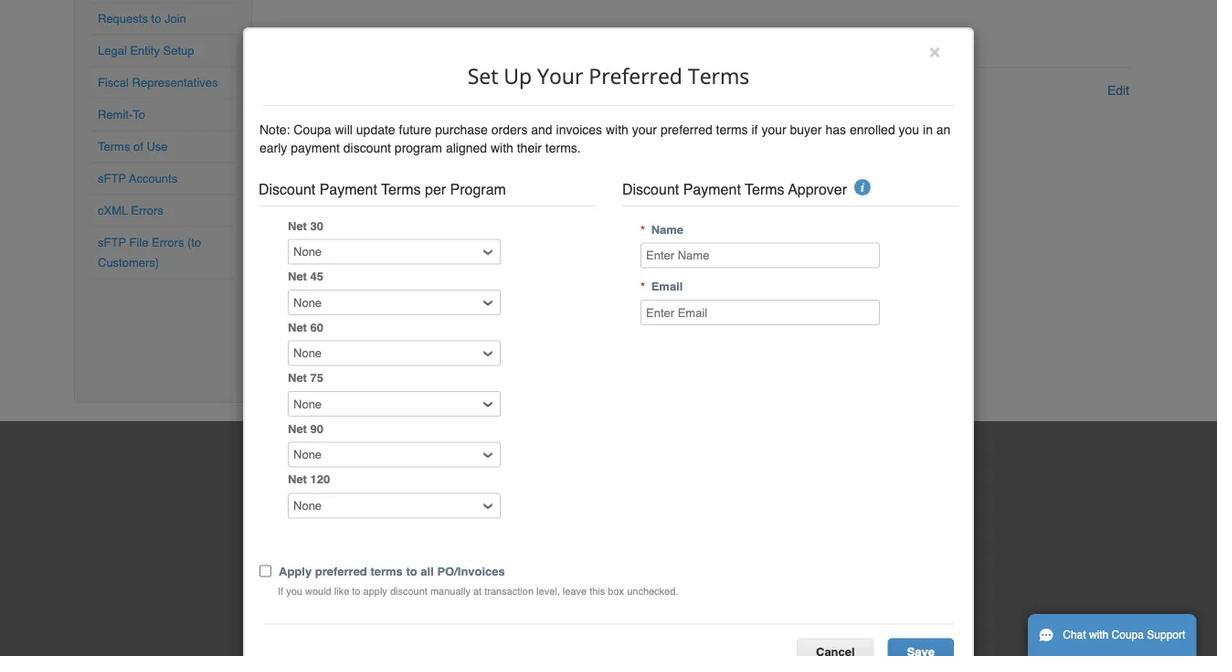 Task type: describe. For each thing, give the bounding box(es) containing it.
in
[[923, 122, 933, 137]]

approver
[[788, 181, 847, 198]]

sftp file errors (to customers)
[[98, 236, 201, 270]]

1 vertical spatial 90
[[310, 422, 324, 436]]

* email
[[641, 280, 683, 293]]

with inside button
[[1089, 629, 1109, 642]]

payment inside your original payment term your preferred term
[[382, 114, 431, 128]]

an
[[937, 122, 951, 137]]

apply preferred terms to all po/invoices
[[279, 564, 505, 578]]

discount payment terms per program
[[259, 181, 506, 198]]

file
[[129, 236, 148, 249]]

invoices inside apply discounting preference to all invoices no
[[384, 366, 431, 380]]

1 horizontal spatial email
[[651, 280, 683, 293]]

75
[[310, 371, 324, 385]]

and
[[531, 122, 553, 137]]

cxml errors link
[[98, 204, 163, 218]]

manually
[[430, 586, 471, 597]]

0 vertical spatial terms
[[404, 83, 436, 98]]

* name
[[641, 222, 684, 236]]

1 vertical spatial net 45
[[288, 270, 324, 283]]

1 vertical spatial with
[[491, 141, 513, 155]]

1 horizontal spatial discount
[[363, 25, 469, 59]]

× set up your preferred terms
[[468, 40, 940, 90]]

1 vertical spatial term
[[406, 130, 431, 144]]

0 vertical spatial 120
[[484, 264, 506, 279]]

Enter Name text field
[[641, 243, 880, 268]]

(to
[[187, 236, 201, 249]]

none for net 60
[[520, 198, 550, 213]]

requests
[[98, 12, 148, 26]]

* for * email
[[641, 280, 645, 293]]

chat with coupa support
[[1063, 629, 1186, 642]]

info image
[[855, 179, 871, 195]]

edit
[[1108, 83, 1130, 98]]

1 horizontal spatial your
[[440, 114, 464, 128]]

your original payment term your preferred term
[[307, 114, 542, 144]]

cxml errors
[[98, 204, 163, 218]]

0 vertical spatial net 30
[[468, 155, 506, 169]]

to left po/invoices
[[406, 564, 417, 578]]

0 horizontal spatial set
[[280, 83, 299, 98]]

preferred inside your original payment term your preferred term
[[467, 114, 515, 128]]

their
[[517, 141, 542, 155]]

0 vertical spatial 60
[[492, 198, 506, 213]]

invoices inside the note: coupa will update future purchase orders and invoices with your preferred terms if your buyer has enrolled you in an early payment discount program aligned with their terms.
[[556, 122, 602, 137]]

none for net 30
[[520, 155, 550, 169]]

discount inside the note: coupa will update future purchase orders and invoices with your preferred terms if your buyer has enrolled you in an early payment discount program aligned with their terms.
[[343, 141, 391, 155]]

1 horizontal spatial name
[[651, 222, 684, 236]]

terms inside the note: coupa will update future purchase orders and invoices with your preferred terms if your buyer has enrolled you in an early payment discount program aligned with their terms.
[[716, 122, 748, 137]]

terms left per
[[381, 181, 421, 198]]

set inside × set up your preferred terms
[[468, 62, 498, 90]]

1 vertical spatial net 120
[[288, 473, 330, 486]]

chat with coupa support button
[[1028, 614, 1197, 656]]

1 vertical spatial name
[[399, 286, 431, 299]]

0 vertical spatial net 90
[[468, 242, 506, 257]]

terms inside × set up your preferred terms
[[688, 62, 750, 90]]

like
[[334, 586, 349, 597]]

1 horizontal spatial 45
[[492, 176, 506, 191]]

up
[[302, 83, 317, 98]]

if
[[278, 586, 283, 597]]

1 vertical spatial 30
[[310, 219, 324, 232]]

chat
[[1063, 629, 1086, 642]]

will
[[335, 122, 353, 137]]

errors inside sftp file errors (to customers)
[[152, 236, 184, 249]]

apply for apply discounting preference to all invoices no
[[328, 333, 361, 347]]

program
[[395, 141, 442, 155]]

requests to join link
[[98, 12, 186, 26]]

update
[[356, 122, 395, 137]]

representatives
[[132, 76, 218, 90]]

global
[[280, 25, 357, 59]]

transaction
[[485, 586, 534, 597]]

0 horizontal spatial net 60
[[288, 320, 324, 334]]

cxml
[[98, 204, 128, 218]]

* for * name
[[641, 222, 645, 236]]

set up your preferred terms for all your buyers.
[[280, 83, 545, 98]]

buyers.
[[503, 83, 545, 98]]

support
[[1147, 629, 1186, 642]]

0 horizontal spatial terms
[[371, 564, 403, 578]]

if you would like to apply discount manually at transaction level, leave this box unchecked.
[[278, 586, 679, 597]]

fiscal
[[98, 76, 129, 90]]

apply preferred terms to all po/invoices element
[[440, 333, 455, 347]]

× button
[[929, 40, 940, 62]]

unchecked.
[[627, 586, 679, 597]]

net 75
[[288, 371, 324, 385]]

sftp file errors (to customers) link
[[98, 236, 201, 270]]

your left "up"
[[474, 83, 499, 98]]

1 horizontal spatial net 60
[[468, 198, 506, 213]]

accounts
[[129, 172, 177, 186]]

enrolled
[[850, 122, 895, 137]]

use
[[147, 140, 168, 154]]

join
[[164, 12, 186, 26]]

preferences
[[475, 25, 618, 59]]

discount payment terms approver
[[622, 181, 847, 198]]

fiscal representatives link
[[98, 76, 218, 90]]

coupa inside button
[[1112, 629, 1144, 642]]

entity
[[130, 44, 160, 58]]

requests to join
[[98, 12, 186, 26]]

1 vertical spatial 120
[[310, 473, 330, 486]]

1 vertical spatial 60
[[310, 320, 324, 334]]

this
[[590, 586, 605, 597]]

apply
[[363, 586, 387, 597]]

note:
[[260, 122, 290, 137]]

has
[[826, 122, 846, 137]]

sftp accounts
[[98, 172, 177, 186]]

of
[[133, 140, 143, 154]]

discount for discount payment terms per program
[[259, 181, 316, 198]]

coupa inside the note: coupa will update future purchase orders and invoices with your preferred terms if your buyer has enrolled you in an early payment discount program aligned with their terms.
[[294, 122, 331, 137]]



Task type: locate. For each thing, give the bounding box(es) containing it.
preferred down × set up your preferred terms
[[661, 122, 713, 137]]

set left the "up"
[[280, 83, 299, 98]]

discount down the update
[[343, 141, 391, 155]]

invoices up 'terms.' on the left top of the page
[[556, 122, 602, 137]]

payment up program
[[382, 114, 431, 128]]

1 horizontal spatial 90
[[492, 242, 506, 257]]

discount for discount payment terms approver
[[622, 181, 679, 198]]

0 horizontal spatial net 90
[[288, 422, 324, 436]]

1 vertical spatial sftp
[[98, 236, 126, 249]]

setup
[[163, 44, 194, 58]]

your
[[320, 83, 345, 98], [474, 83, 499, 98], [632, 122, 657, 137], [762, 122, 787, 137]]

your left will
[[307, 114, 333, 128]]

set
[[468, 62, 498, 90], [280, 83, 299, 98]]

up
[[504, 62, 532, 90]]

2 payment from the left
[[683, 181, 741, 198]]

0 horizontal spatial your
[[307, 114, 333, 128]]

email
[[651, 280, 683, 293], [400, 309, 431, 323]]

box
[[608, 586, 624, 597]]

if
[[752, 122, 758, 137]]

sftp
[[98, 172, 126, 186], [98, 236, 126, 249]]

sftp accounts link
[[98, 172, 177, 186]]

terms of use
[[98, 140, 168, 154]]

1 payment from the left
[[320, 181, 377, 198]]

* down * name
[[641, 280, 645, 293]]

1 vertical spatial you
[[286, 586, 302, 597]]

remit-to link
[[98, 108, 145, 122]]

30 left their
[[492, 155, 506, 169]]

preference
[[340, 350, 400, 363]]

legal
[[98, 44, 127, 58]]

all down discounting
[[418, 350, 431, 363]]

your right the "up"
[[320, 83, 345, 98]]

your down preferred
[[632, 122, 657, 137]]

1 none from the top
[[520, 155, 550, 169]]

term
[[518, 114, 542, 128], [406, 130, 431, 144]]

1 horizontal spatial net 120
[[461, 264, 506, 279]]

apply inside apply discounting preference to all invoices no
[[328, 333, 361, 347]]

net 30 up program
[[468, 155, 506, 169]]

edit link
[[1108, 81, 1130, 100]]

discount
[[363, 25, 469, 59], [259, 181, 316, 198], [622, 181, 679, 198]]

0 horizontal spatial 45
[[310, 270, 324, 283]]

2 vertical spatial terms
[[371, 564, 403, 578]]

terms left of
[[98, 140, 130, 154]]

30 down the discount payment terms per program
[[310, 219, 324, 232]]

terms of use link
[[98, 140, 168, 154]]

errors
[[131, 204, 163, 218], [152, 236, 184, 249]]

net 60 down program
[[468, 198, 506, 213]]

name
[[651, 222, 684, 236], [399, 286, 431, 299]]

you
[[899, 122, 920, 137], [286, 586, 302, 597]]

2 vertical spatial with
[[1089, 629, 1109, 642]]

1 horizontal spatial coupa
[[1112, 629, 1144, 642]]

1 horizontal spatial with
[[606, 122, 629, 137]]

30
[[492, 155, 506, 169], [310, 219, 324, 232]]

1 vertical spatial errors
[[152, 236, 184, 249]]

name up discounting
[[399, 286, 431, 299]]

1 vertical spatial terms
[[716, 122, 748, 137]]

apply discounting preference to all invoices no
[[328, 333, 455, 380]]

1 horizontal spatial net 45
[[468, 176, 506, 191]]

0 horizontal spatial net 30
[[288, 219, 324, 232]]

for
[[440, 83, 455, 98]]

1 vertical spatial none
[[520, 198, 550, 213]]

2 horizontal spatial terms
[[716, 122, 748, 137]]

set left "up"
[[468, 62, 498, 90]]

level,
[[537, 586, 560, 597]]

program
[[450, 181, 506, 198]]

net 30 down the discount payment terms per program
[[288, 219, 324, 232]]

1 horizontal spatial payment
[[683, 181, 741, 198]]

with right chat
[[1089, 629, 1109, 642]]

1 vertical spatial payment
[[291, 141, 340, 155]]

0 vertical spatial 90
[[492, 242, 506, 257]]

1 horizontal spatial payment
[[382, 114, 431, 128]]

coupa left support
[[1112, 629, 1144, 642]]

you left in
[[899, 122, 920, 137]]

no
[[440, 333, 455, 347]]

none down their
[[520, 198, 550, 213]]

terms
[[404, 83, 436, 98], [716, 122, 748, 137], [371, 564, 403, 578]]

discount up * name
[[622, 181, 679, 198]]

0 vertical spatial discount
[[343, 141, 391, 155]]

1 vertical spatial *
[[641, 280, 645, 293]]

0 vertical spatial email
[[651, 280, 683, 293]]

1 vertical spatial all
[[418, 350, 431, 363]]

with
[[606, 122, 629, 137], [491, 141, 513, 155], [1089, 629, 1109, 642]]

1 horizontal spatial you
[[899, 122, 920, 137]]

payment up * name
[[683, 181, 741, 198]]

0 horizontal spatial apply
[[279, 564, 312, 578]]

apply for apply preferred terms to all po/invoices
[[279, 564, 312, 578]]

2 horizontal spatial with
[[1089, 629, 1109, 642]]

* up * email on the top right of page
[[641, 222, 645, 236]]

sftp up customers)
[[98, 236, 126, 249]]

1 horizontal spatial set
[[468, 62, 498, 90]]

all for preferred
[[421, 564, 434, 578]]

coupa left will
[[294, 122, 331, 137]]

all
[[458, 83, 471, 98], [418, 350, 431, 363], [421, 564, 434, 578]]

*
[[641, 222, 645, 236], [641, 280, 645, 293]]

all right for
[[458, 83, 471, 98]]

email up discounting
[[400, 309, 431, 323]]

sftp inside sftp file errors (to customers)
[[98, 236, 126, 249]]

apply up preference
[[328, 333, 361, 347]]

errors down accounts
[[131, 204, 163, 218]]

discount down early
[[259, 181, 316, 198]]

0 vertical spatial term
[[518, 114, 542, 128]]

customers)
[[98, 256, 159, 270]]

60 down program
[[492, 198, 506, 213]]

to inside apply discounting preference to all invoices no
[[404, 350, 415, 363]]

0 vertical spatial errors
[[131, 204, 163, 218]]

0 vertical spatial all
[[458, 83, 471, 98]]

invoices
[[556, 122, 602, 137], [384, 366, 431, 380]]

0 vertical spatial coupa
[[294, 122, 331, 137]]

1 vertical spatial net 30
[[288, 219, 324, 232]]

0 horizontal spatial net 45
[[288, 270, 324, 283]]

2 * from the top
[[641, 280, 645, 293]]

discount up set up your preferred terms for all your buyers.
[[363, 25, 469, 59]]

0 vertical spatial 45
[[492, 176, 506, 191]]

early
[[260, 141, 287, 155]]

preferred up aligned
[[467, 114, 515, 128]]

purchase
[[435, 122, 488, 137]]

net 30
[[468, 155, 506, 169], [288, 219, 324, 232]]

0 horizontal spatial 60
[[310, 320, 324, 334]]

future
[[399, 122, 432, 137]]

1 vertical spatial apply
[[279, 564, 312, 578]]

aligned
[[446, 141, 487, 155]]

1 * from the top
[[641, 222, 645, 236]]

term up their
[[518, 114, 542, 128]]

po/invoices
[[437, 564, 505, 578]]

0 horizontal spatial net 120
[[288, 473, 330, 486]]

2 horizontal spatial discount
[[622, 181, 679, 198]]

1 horizontal spatial invoices
[[556, 122, 602, 137]]

1 horizontal spatial 30
[[492, 155, 506, 169]]

1 horizontal spatial terms
[[404, 83, 436, 98]]

net 120
[[461, 264, 506, 279], [288, 473, 330, 486]]

sftp for sftp accounts
[[98, 172, 126, 186]]

errors left (to
[[152, 236, 184, 249]]

leave
[[563, 586, 587, 597]]

1 vertical spatial net 90
[[288, 422, 324, 436]]

to
[[133, 108, 145, 122]]

sftp up cxml
[[98, 172, 126, 186]]

buyer
[[790, 122, 822, 137]]

0 vertical spatial net 45
[[468, 176, 506, 191]]

your down the preferences
[[537, 62, 583, 90]]

90 down "75" on the left bottom of page
[[310, 422, 324, 436]]

fiscal representatives
[[98, 76, 218, 90]]

payment for approver
[[683, 181, 741, 198]]

preferred
[[589, 62, 683, 90]]

orders
[[491, 122, 528, 137]]

1 vertical spatial 45
[[310, 270, 324, 283]]

sftp for sftp file errors (to customers)
[[98, 236, 126, 249]]

Enter Email text field
[[641, 300, 880, 325]]

terms up apply
[[371, 564, 403, 578]]

payment
[[320, 181, 377, 198], [683, 181, 741, 198]]

your
[[537, 62, 583, 90], [307, 114, 333, 128], [440, 114, 464, 128]]

discount
[[343, 141, 391, 155], [390, 586, 428, 597]]

1 horizontal spatial apply
[[328, 333, 361, 347]]

0 horizontal spatial name
[[399, 286, 431, 299]]

payment down will
[[291, 141, 340, 155]]

your inside × set up your preferred terms
[[537, 62, 583, 90]]

0 horizontal spatial email
[[400, 309, 431, 323]]

1 vertical spatial coupa
[[1112, 629, 1144, 642]]

discount down the apply preferred terms to all po/invoices
[[390, 586, 428, 597]]

none down and
[[520, 155, 550, 169]]

1 horizontal spatial net 30
[[468, 155, 506, 169]]

0 horizontal spatial discount
[[259, 181, 316, 198]]

to right like
[[352, 586, 361, 597]]

×
[[929, 40, 940, 62]]

all up manually
[[421, 564, 434, 578]]

original
[[336, 114, 379, 128]]

net 90 down program
[[468, 242, 506, 257]]

net 90 down net 75
[[288, 422, 324, 436]]

to down discounting
[[404, 350, 415, 363]]

preferred up like
[[315, 564, 367, 578]]

coupa
[[294, 122, 331, 137], [1112, 629, 1144, 642]]

terms left approver
[[745, 181, 785, 198]]

0 vertical spatial you
[[899, 122, 920, 137]]

0 vertical spatial net 60
[[468, 198, 506, 213]]

payment inside the note: coupa will update future purchase orders and invoices with your preferred terms if your buyer has enrolled you in an early payment discount program aligned with their terms.
[[291, 141, 340, 155]]

legal entity setup link
[[98, 44, 194, 58]]

remit-to
[[98, 108, 145, 122]]

per
[[425, 181, 446, 198]]

apply
[[328, 333, 361, 347], [279, 564, 312, 578]]

1 horizontal spatial 60
[[492, 198, 506, 213]]

note: coupa will update future purchase orders and invoices with your preferred terms if your buyer has enrolled you in an early payment discount program aligned with their terms.
[[260, 122, 951, 155]]

0 vertical spatial net 120
[[461, 264, 506, 279]]

terms right preferred
[[688, 62, 750, 90]]

terms.
[[545, 141, 581, 155]]

legal entity setup
[[98, 44, 194, 58]]

1 vertical spatial discount
[[390, 586, 428, 597]]

terms left for
[[404, 83, 436, 98]]

0 horizontal spatial payment
[[320, 181, 377, 198]]

invoices down discounting
[[384, 366, 431, 380]]

your down for
[[440, 114, 464, 128]]

1 horizontal spatial 120
[[484, 264, 506, 279]]

0 vertical spatial apply
[[328, 333, 361, 347]]

0 vertical spatial with
[[606, 122, 629, 137]]

net 60 up net 75
[[288, 320, 324, 334]]

discounting
[[364, 333, 431, 347]]

with down preferred
[[606, 122, 629, 137]]

with down orders
[[491, 141, 513, 155]]

2 vertical spatial all
[[421, 564, 434, 578]]

would
[[305, 586, 331, 597]]

email down * name
[[651, 280, 683, 293]]

1 vertical spatial net 60
[[288, 320, 324, 334]]

0 vertical spatial invoices
[[556, 122, 602, 137]]

term right the update
[[406, 130, 431, 144]]

0 horizontal spatial term
[[406, 130, 431, 144]]

all for discounting
[[418, 350, 431, 363]]

0 horizontal spatial coupa
[[294, 122, 331, 137]]

1 vertical spatial invoices
[[384, 366, 431, 380]]

net 45
[[468, 176, 506, 191], [288, 270, 324, 283]]

90 down program
[[492, 242, 506, 257]]

60 up "75" on the left bottom of page
[[310, 320, 324, 334]]

0 horizontal spatial you
[[286, 586, 302, 597]]

you inside the note: coupa will update future purchase orders and invoices with your preferred terms if your buyer has enrolled you in an early payment discount program aligned with their terms.
[[899, 122, 920, 137]]

1 sftp from the top
[[98, 172, 126, 186]]

global discount preferences
[[280, 25, 618, 59]]

apply up if
[[279, 564, 312, 578]]

remit-
[[98, 108, 133, 122]]

2 none from the top
[[520, 198, 550, 213]]

0 horizontal spatial payment
[[291, 141, 340, 155]]

1 vertical spatial email
[[400, 309, 431, 323]]

None checkbox
[[260, 559, 271, 583]]

0 vertical spatial *
[[641, 222, 645, 236]]

at
[[473, 586, 482, 597]]

1 horizontal spatial term
[[518, 114, 542, 128]]

0 horizontal spatial 30
[[310, 219, 324, 232]]

payment down will
[[320, 181, 377, 198]]

terms
[[688, 62, 750, 90], [98, 140, 130, 154], [381, 181, 421, 198], [745, 181, 785, 198]]

0 vertical spatial name
[[651, 222, 684, 236]]

terms left if
[[716, 122, 748, 137]]

0 horizontal spatial with
[[491, 141, 513, 155]]

preferred up the original
[[349, 83, 401, 98]]

preferred inside the note: coupa will update future purchase orders and invoices with your preferred terms if your buyer has enrolled you in an early payment discount program aligned with their terms.
[[661, 122, 713, 137]]

name up * email on the top right of page
[[651, 222, 684, 236]]

0 horizontal spatial 90
[[310, 422, 324, 436]]

0 vertical spatial 30
[[492, 155, 506, 169]]

all inside apply discounting preference to all invoices no
[[418, 350, 431, 363]]

your right if
[[762, 122, 787, 137]]

0 vertical spatial payment
[[382, 114, 431, 128]]

2 sftp from the top
[[98, 236, 126, 249]]

you right if
[[286, 586, 302, 597]]

0 vertical spatial none
[[520, 155, 550, 169]]

120
[[484, 264, 506, 279], [310, 473, 330, 486]]

payment for per
[[320, 181, 377, 198]]

to left join
[[151, 12, 161, 26]]

0 horizontal spatial 120
[[310, 473, 330, 486]]



Task type: vqa. For each thing, say whether or not it's contained in the screenshot.
Order inside "LINK"
no



